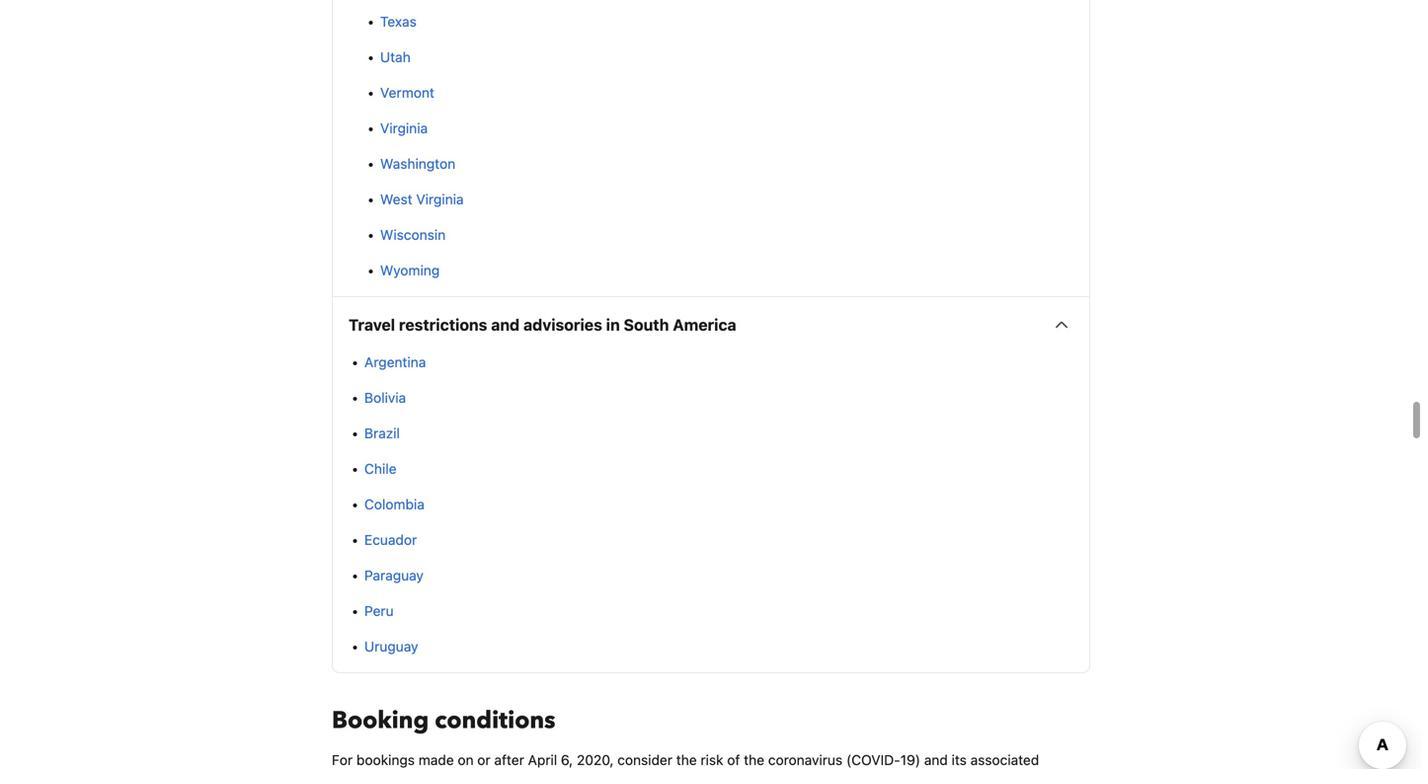 Task type: locate. For each thing, give the bounding box(es) containing it.
texas
[[380, 13, 417, 30]]

0 vertical spatial and
[[491, 316, 520, 335]]

2 the from the left
[[744, 753, 765, 769]]

virginia down washington
[[416, 191, 464, 208]]

of
[[728, 753, 740, 769]]

for
[[332, 753, 353, 769]]

associated
[[971, 753, 1040, 769]]

wyoming link
[[380, 262, 440, 279]]

or
[[478, 753, 491, 769]]

19)
[[901, 753, 921, 769]]

and left its
[[925, 753, 948, 769]]

colombia link
[[365, 497, 425, 513]]

and inside for bookings made on or after april 6, 2020, consider the risk of the coronavirus (covid-19) and its associated
[[925, 753, 948, 769]]

travel restrictions and advisories in south america
[[349, 316, 737, 335]]

bolivia link
[[365, 390, 406, 406]]

(covid-
[[847, 753, 901, 769]]

0 horizontal spatial the
[[677, 753, 697, 769]]

virginia down vermont link
[[380, 120, 428, 136]]

ecuador
[[365, 532, 417, 548]]

on
[[458, 753, 474, 769]]

travel
[[349, 316, 395, 335]]

1 horizontal spatial the
[[744, 753, 765, 769]]

after
[[494, 753, 524, 769]]

the
[[677, 753, 697, 769], [744, 753, 765, 769]]

1 horizontal spatial and
[[925, 753, 948, 769]]

0 vertical spatial virginia
[[380, 120, 428, 136]]

made
[[419, 753, 454, 769]]

consider
[[618, 753, 673, 769]]

the right of
[[744, 753, 765, 769]]

and left advisories
[[491, 316, 520, 335]]

2020,
[[577, 753, 614, 769]]

vermont
[[380, 85, 435, 101]]

and
[[491, 316, 520, 335], [925, 753, 948, 769]]

peru
[[365, 603, 394, 620]]

its
[[952, 753, 967, 769]]

for bookings made on or after april 6, 2020, consider the risk of the coronavirus (covid-19) and its associated
[[332, 753, 1078, 770]]

virginia
[[380, 120, 428, 136], [416, 191, 464, 208]]

1 the from the left
[[677, 753, 697, 769]]

april
[[528, 753, 557, 769]]

coronavirus
[[769, 753, 843, 769]]

the left risk
[[677, 753, 697, 769]]

0 horizontal spatial and
[[491, 316, 520, 335]]

1 vertical spatial and
[[925, 753, 948, 769]]

1 vertical spatial virginia
[[416, 191, 464, 208]]

argentina link
[[365, 354, 426, 371]]



Task type: describe. For each thing, give the bounding box(es) containing it.
utah
[[380, 49, 411, 65]]

bookings
[[357, 753, 415, 769]]

west
[[380, 191, 413, 208]]

texas link
[[380, 13, 417, 30]]

booking
[[332, 705, 429, 738]]

paraguay link
[[365, 568, 424, 584]]

brazil
[[365, 425, 400, 442]]

vermont link
[[380, 85, 435, 101]]

in
[[606, 316, 620, 335]]

argentina
[[365, 354, 426, 371]]

restrictions
[[399, 316, 488, 335]]

uruguay link
[[365, 639, 418, 655]]

booking conditions
[[332, 705, 556, 738]]

risk
[[701, 753, 724, 769]]

colombia
[[365, 497, 425, 513]]

6,
[[561, 753, 573, 769]]

west virginia
[[380, 191, 464, 208]]

hotels information - accordion controls element
[[332, 0, 1091, 674]]

ecuador link
[[365, 532, 417, 548]]

and inside dropdown button
[[491, 316, 520, 335]]

wisconsin
[[380, 227, 446, 243]]

paraguay
[[365, 568, 424, 584]]

peru link
[[365, 603, 394, 620]]

conditions
[[435, 705, 556, 738]]

west virginia link
[[380, 191, 464, 208]]

wisconsin link
[[380, 227, 446, 243]]

travel restrictions and advisories in south america button
[[333, 298, 1090, 353]]

utah link
[[380, 49, 411, 65]]

brazil link
[[365, 425, 400, 442]]

uruguay
[[365, 639, 418, 655]]

chile
[[365, 461, 397, 477]]

washington
[[380, 156, 456, 172]]

america
[[673, 316, 737, 335]]

wyoming
[[380, 262, 440, 279]]

south
[[624, 316, 669, 335]]

chile link
[[365, 461, 397, 477]]

bolivia
[[365, 390, 406, 406]]

virginia link
[[380, 120, 428, 136]]

washington link
[[380, 156, 456, 172]]

advisories
[[524, 316, 603, 335]]



Task type: vqa. For each thing, say whether or not it's contained in the screenshot.
feet related to y
no



